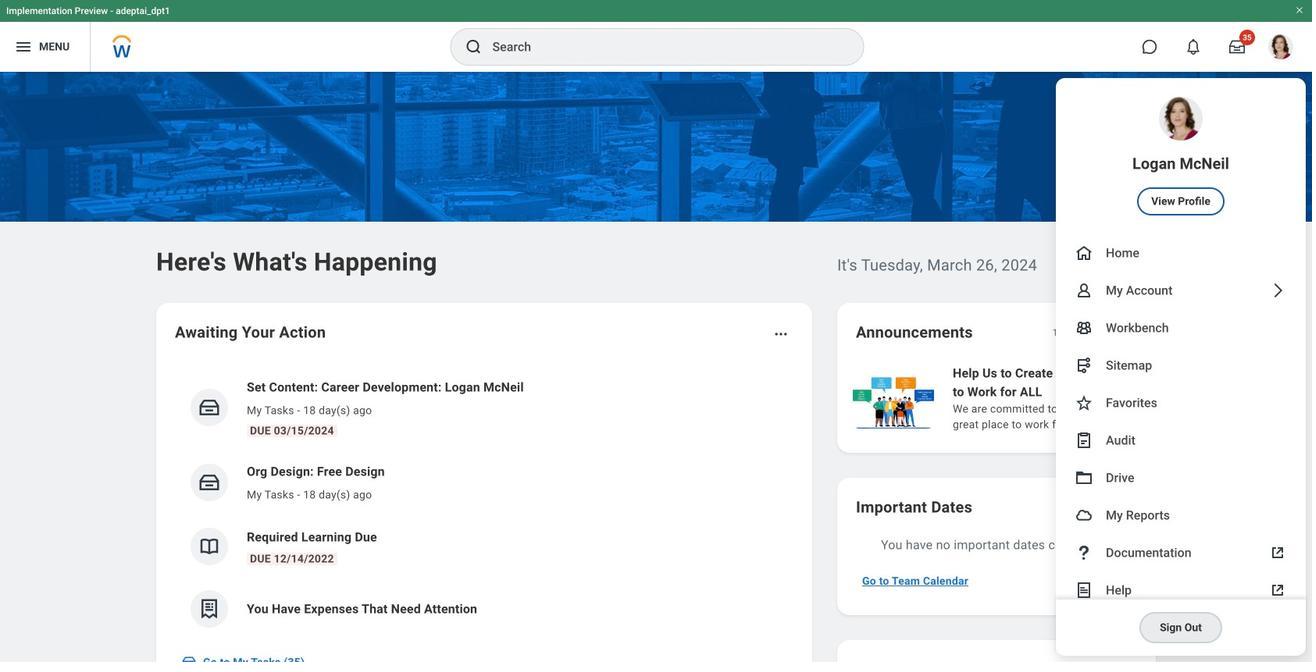 Task type: describe. For each thing, give the bounding box(es) containing it.
2 vertical spatial inbox image
[[181, 655, 197, 663]]

1 horizontal spatial list
[[850, 363, 1313, 434]]

0 horizontal spatial list
[[175, 366, 794, 641]]

11 menu item from the top
[[1056, 572, 1306, 609]]

notifications large image
[[1186, 39, 1202, 55]]

logan mcneil image
[[1269, 34, 1294, 59]]

endpoints image
[[1075, 356, 1094, 375]]

star image
[[1075, 394, 1094, 413]]

12 menu item from the top
[[1056, 600, 1306, 656]]

chevron left small image
[[1089, 325, 1105, 341]]

document image
[[1075, 581, 1094, 600]]

3 menu item from the top
[[1056, 272, 1306, 309]]

justify image
[[14, 38, 33, 56]]

chevron right image
[[1269, 281, 1288, 300]]

question image
[[1075, 544, 1094, 563]]

paste image
[[1075, 431, 1094, 450]]

Search Workday  search field
[[493, 30, 832, 64]]

7 menu item from the top
[[1056, 422, 1306, 459]]

1 vertical spatial inbox image
[[198, 471, 221, 495]]

4 menu item from the top
[[1056, 309, 1306, 347]]

6 menu item from the top
[[1056, 384, 1306, 422]]

10 menu item from the top
[[1056, 534, 1306, 572]]

search image
[[465, 38, 483, 56]]

2 menu item from the top
[[1056, 234, 1306, 272]]

related actions image
[[774, 327, 789, 342]]

contact card matrix manager image
[[1075, 319, 1094, 338]]



Task type: locate. For each thing, give the bounding box(es) containing it.
inbox image
[[198, 396, 221, 420], [198, 471, 221, 495], [181, 655, 197, 663]]

main content
[[0, 72, 1313, 663]]

list
[[850, 363, 1313, 434], [175, 366, 794, 641]]

menu item
[[1056, 78, 1306, 234], [1056, 234, 1306, 272], [1056, 272, 1306, 309], [1056, 309, 1306, 347], [1056, 347, 1306, 384], [1056, 384, 1306, 422], [1056, 422, 1306, 459], [1056, 459, 1306, 497], [1056, 497, 1306, 534], [1056, 534, 1306, 572], [1056, 572, 1306, 609], [1056, 600, 1306, 656]]

book open image
[[198, 535, 221, 559]]

1 ext link image from the top
[[1269, 544, 1288, 563]]

home image
[[1075, 244, 1094, 263]]

0 vertical spatial inbox image
[[198, 396, 221, 420]]

ext link image for document image
[[1269, 581, 1288, 600]]

inbox large image
[[1230, 39, 1245, 55]]

0 vertical spatial ext link image
[[1269, 544, 1288, 563]]

1 menu item from the top
[[1056, 78, 1306, 234]]

user image
[[1075, 281, 1094, 300]]

9 menu item from the top
[[1056, 497, 1306, 534]]

chevron right small image
[[1117, 325, 1133, 341]]

ext link image
[[1269, 544, 1288, 563], [1269, 581, 1288, 600]]

1 vertical spatial ext link image
[[1269, 581, 1288, 600]]

avatar image
[[1075, 506, 1094, 525]]

close environment banner image
[[1295, 5, 1305, 15]]

folder open image
[[1075, 469, 1094, 488]]

5 menu item from the top
[[1056, 347, 1306, 384]]

status
[[1053, 327, 1078, 339]]

ext link image for question image
[[1269, 544, 1288, 563]]

2 ext link image from the top
[[1269, 581, 1288, 600]]

banner
[[0, 0, 1313, 656]]

dashboard expenses image
[[198, 598, 221, 621]]

8 menu item from the top
[[1056, 459, 1306, 497]]

menu
[[1056, 78, 1306, 656]]



Task type: vqa. For each thing, say whether or not it's contained in the screenshot.
suggestions corresponding to Meet an Available Mentor
no



